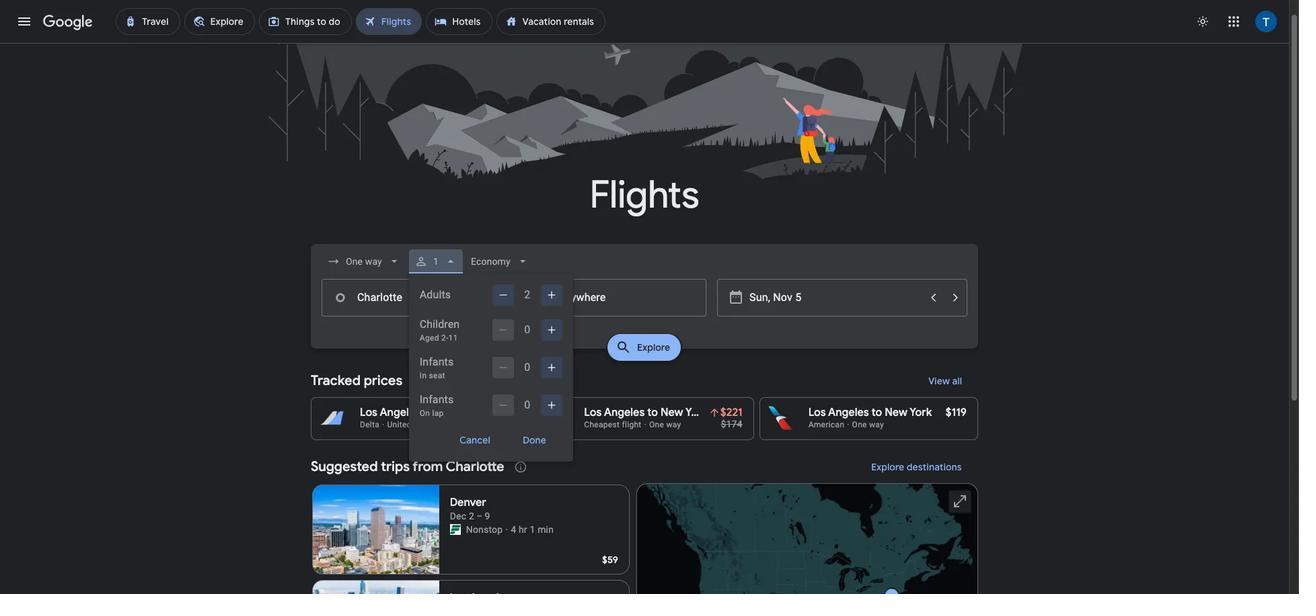Task type: describe. For each thing, give the bounding box(es) containing it.
suggested trips from charlotte region
[[311, 452, 979, 595]]

new for los angeles to new york or newark
[[661, 406, 683, 420]]

$1,056
[[485, 406, 518, 420]]

0 horizontal spatial  image
[[506, 524, 508, 537]]

tracked
[[311, 373, 361, 390]]

view all
[[929, 376, 962, 388]]

221 US dollars text field
[[721, 406, 743, 420]]

american
[[809, 421, 845, 430]]

frontier image
[[450, 525, 461, 536]]

0 for infants on lap
[[524, 399, 531, 412]]

explore for explore destinations
[[872, 462, 905, 474]]

$221
[[721, 406, 743, 420]]

seattle
[[529, 406, 565, 420]]

number of passengers dialog
[[409, 274, 573, 462]]

suggested
[[311, 459, 378, 476]]

done button
[[507, 430, 563, 452]]

from
[[413, 459, 443, 476]]

to for los angeles to new york
[[872, 406, 883, 420]]

all
[[953, 376, 962, 388]]

 image inside "tracked prices" region
[[644, 421, 647, 430]]

min
[[538, 525, 554, 536]]

1056 US dollars text field
[[485, 406, 518, 420]]

tracked prices
[[311, 373, 403, 390]]

new for los angeles to new york
[[885, 406, 908, 420]]

11
[[449, 334, 458, 343]]

nonstop
[[466, 525, 503, 536]]

explore button
[[608, 334, 682, 361]]

view
[[929, 376, 950, 388]]

destinations
[[907, 462, 962, 474]]

in
[[420, 371, 427, 381]]

los angeles to new york
[[809, 406, 932, 420]]

cheapest flight
[[584, 421, 642, 430]]

on
[[420, 409, 430, 419]]

charlotte
[[446, 459, 505, 476]]

cheapest
[[584, 421, 620, 430]]

$59
[[602, 555, 618, 567]]

2 one from the left
[[852, 421, 867, 430]]

done
[[523, 435, 546, 447]]

2 newark from the left
[[724, 406, 763, 420]]

united
[[387, 421, 412, 430]]

adults
[[420, 289, 451, 302]]

174 US dollars text field
[[721, 419, 743, 430]]

$174
[[721, 419, 743, 430]]

angeles for los angeles to new york or newark
[[604, 406, 645, 420]]

los angeles to new york or newark
[[584, 406, 763, 420]]

flight
[[622, 421, 642, 430]]

2
[[524, 289, 531, 302]]

119 US dollars text field
[[946, 406, 967, 420]]

infants for infants in seat
[[420, 356, 454, 369]]

york for los angeles to new york
[[910, 406, 932, 420]]

1 inside suggested trips from charlotte region
[[530, 525, 535, 536]]

explore destinations
[[872, 462, 962, 474]]



Task type: vqa. For each thing, say whether or not it's contained in the screenshot.
Try
no



Task type: locate. For each thing, give the bounding box(es) containing it.
york left '$119' "text box"
[[910, 406, 932, 420]]

2 horizontal spatial new
[[885, 406, 908, 420]]

2 angeles from the left
[[828, 406, 869, 420]]

york for los angeles to new york or newark
[[686, 406, 708, 420]]

4 hr 1 min
[[511, 525, 554, 536]]

2 new from the left
[[661, 406, 683, 420]]

way down los angeles to new york
[[870, 421, 884, 430]]

new left or
[[661, 406, 683, 420]]

2 los from the left
[[584, 406, 602, 420]]

los for los angeles to new york
[[809, 406, 826, 420]]

0 horizontal spatial 1
[[433, 256, 439, 267]]

2 one way from the left
[[852, 421, 884, 430]]

1 to from the left
[[648, 406, 658, 420]]

0 vertical spatial 0
[[524, 324, 531, 337]]

1 horizontal spatial to
[[872, 406, 883, 420]]

one down los angeles to new york
[[852, 421, 867, 430]]

0 vertical spatial explore
[[638, 342, 671, 354]]

infants on lap
[[420, 394, 454, 419]]

none text field inside 'flight' search field
[[517, 279, 707, 317]]

infants up seat
[[420, 356, 454, 369]]

1 vertical spatial infants
[[420, 394, 454, 406]]

new up explore destinations
[[885, 406, 908, 420]]

1 horizontal spatial los
[[584, 406, 602, 420]]

angeles,
[[380, 406, 424, 420]]

explore left destinations
[[872, 462, 905, 474]]

los angeles, new york, newark & seattle
[[360, 406, 565, 420]]

way down los angeles to new york or newark
[[667, 421, 681, 430]]

los up delta at left
[[360, 406, 378, 420]]

1 new from the left
[[426, 406, 449, 420]]

3 new from the left
[[885, 406, 908, 420]]

$756
[[497, 419, 518, 430]]

explore
[[638, 342, 671, 354], [872, 462, 905, 474]]

1 right hr
[[530, 525, 535, 536]]

 image right flight
[[644, 421, 647, 430]]

2-
[[441, 334, 449, 343]]

2 way from the left
[[870, 421, 884, 430]]

0 horizontal spatial los
[[360, 406, 378, 420]]

0 horizontal spatial newark
[[479, 406, 518, 420]]

suggested trips from charlotte
[[311, 459, 505, 476]]

2 vertical spatial 0
[[524, 399, 531, 412]]

main menu image
[[16, 13, 32, 30]]

york
[[686, 406, 708, 420], [910, 406, 932, 420]]

1 horizontal spatial way
[[870, 421, 884, 430]]

2 horizontal spatial los
[[809, 406, 826, 420]]

lap
[[432, 409, 444, 419]]

0 horizontal spatial york
[[686, 406, 708, 420]]

explore inside explore button
[[638, 342, 671, 354]]

1 vertical spatial  image
[[506, 524, 508, 537]]

1 horizontal spatial york
[[910, 406, 932, 420]]

one way down los angeles to new york
[[852, 421, 884, 430]]

0 vertical spatial infants
[[420, 356, 454, 369]]

1 way from the left
[[667, 421, 681, 430]]

way
[[667, 421, 681, 430], [870, 421, 884, 430]]

explore destinations button
[[856, 452, 979, 484]]

1 angeles from the left
[[604, 406, 645, 420]]

tracked prices region
[[311, 365, 979, 441]]

$1,056 $756
[[485, 406, 518, 430]]

0 horizontal spatial one way
[[649, 421, 681, 430]]

denver dec 2 – 9
[[450, 497, 490, 522]]

one
[[649, 421, 664, 430], [852, 421, 867, 430]]

3 0 from the top
[[524, 399, 531, 412]]

0 horizontal spatial angeles
[[604, 406, 645, 420]]

1 horizontal spatial newark
[[724, 406, 763, 420]]

2 – 9
[[469, 511, 490, 522]]

angeles up american
[[828, 406, 869, 420]]

cancel button
[[443, 430, 507, 452]]

0 for children aged 2-11
[[524, 324, 531, 337]]

0 horizontal spatial new
[[426, 406, 449, 420]]

0 vertical spatial  image
[[644, 421, 647, 430]]

flights
[[590, 172, 700, 219]]

infants up lap
[[420, 394, 454, 406]]

1 one from the left
[[649, 421, 664, 430]]

los
[[360, 406, 378, 420], [584, 406, 602, 420], [809, 406, 826, 420]]

1 horizontal spatial one way
[[852, 421, 884, 430]]

1 los from the left
[[360, 406, 378, 420]]

infants for infants on lap
[[420, 394, 454, 406]]

york left or
[[686, 406, 708, 420]]

explore for explore
[[638, 342, 671, 354]]

0 right 1056 us dollars "text field"
[[524, 399, 531, 412]]

seat
[[429, 371, 445, 381]]

1 horizontal spatial angeles
[[828, 406, 869, 420]]

new left york,
[[426, 406, 449, 420]]

delta
[[360, 421, 380, 430]]

to for los angeles to new york or newark
[[648, 406, 658, 420]]

None field
[[322, 250, 406, 274], [466, 250, 535, 274], [322, 250, 406, 274], [466, 250, 535, 274]]

newark right or
[[724, 406, 763, 420]]

hr
[[519, 525, 527, 536]]

infants in seat
[[420, 356, 454, 381]]

1 up the adults
[[433, 256, 439, 267]]

angeles
[[604, 406, 645, 420], [828, 406, 869, 420]]

1 horizontal spatial  image
[[644, 421, 647, 430]]

0
[[524, 324, 531, 337], [524, 361, 531, 374], [524, 399, 531, 412]]

0 horizontal spatial to
[[648, 406, 658, 420]]

to
[[648, 406, 658, 420], [872, 406, 883, 420]]

infants
[[420, 356, 454, 369], [420, 394, 454, 406]]

prices
[[364, 373, 403, 390]]

2 0 from the top
[[524, 361, 531, 374]]

2 york from the left
[[910, 406, 932, 420]]

59 US dollars text field
[[602, 555, 618, 567]]

explore inside explore destinations button
[[872, 462, 905, 474]]

$119
[[946, 406, 967, 420]]

0 horizontal spatial one
[[649, 421, 664, 430]]

newark
[[479, 406, 518, 420], [724, 406, 763, 420]]

dec
[[450, 511, 467, 522]]

change appearance image
[[1187, 5, 1219, 38]]

2 infants from the top
[[420, 394, 454, 406]]

Flight search field
[[300, 244, 989, 462]]

one way down los angeles to new york or newark
[[649, 421, 681, 430]]

None text field
[[517, 279, 707, 317]]

trips
[[381, 459, 410, 476]]

one way
[[649, 421, 681, 430], [852, 421, 884, 430]]

angeles up flight
[[604, 406, 645, 420]]

children
[[420, 318, 460, 331]]

1
[[433, 256, 439, 267], [530, 525, 535, 536]]

york,
[[451, 406, 476, 420]]

1 horizontal spatial explore
[[872, 462, 905, 474]]

1 horizontal spatial new
[[661, 406, 683, 420]]

angeles for los angeles to new york
[[828, 406, 869, 420]]

1 vertical spatial 1
[[530, 525, 535, 536]]

aged
[[420, 334, 439, 343]]

3 los from the left
[[809, 406, 826, 420]]

1 0 from the top
[[524, 324, 531, 337]]

0 up &
[[524, 361, 531, 374]]

denver
[[450, 497, 486, 510]]

0 for infants in seat
[[524, 361, 531, 374]]

4
[[511, 525, 516, 536]]

0 horizontal spatial way
[[667, 421, 681, 430]]

1 horizontal spatial one
[[852, 421, 867, 430]]

1 button
[[409, 246, 463, 278]]

1 horizontal spatial 1
[[530, 525, 535, 536]]

1 vertical spatial 0
[[524, 361, 531, 374]]

los up cheapest
[[584, 406, 602, 420]]

cancel
[[460, 435, 491, 447]]

0 down 2
[[524, 324, 531, 337]]

0 horizontal spatial explore
[[638, 342, 671, 354]]

explore up "tracked prices" region
[[638, 342, 671, 354]]

1 one way from the left
[[649, 421, 681, 430]]

 image
[[644, 421, 647, 430], [506, 524, 508, 537]]

los for los angeles, new york, newark & seattle
[[360, 406, 378, 420]]

new
[[426, 406, 449, 420], [661, 406, 683, 420], [885, 406, 908, 420]]

1 vertical spatial explore
[[872, 462, 905, 474]]

one down los angeles to new york or newark
[[649, 421, 664, 430]]

1 infants from the top
[[420, 356, 454, 369]]

&
[[520, 406, 527, 420]]

los for los angeles to new york or newark
[[584, 406, 602, 420]]

or
[[711, 406, 721, 420]]

2 to from the left
[[872, 406, 883, 420]]

children aged 2-11
[[420, 318, 460, 343]]

0 vertical spatial 1
[[433, 256, 439, 267]]

 image left 4
[[506, 524, 508, 537]]

los up american
[[809, 406, 826, 420]]

1 inside popup button
[[433, 256, 439, 267]]

1 york from the left
[[686, 406, 708, 420]]

newark left &
[[479, 406, 518, 420]]

1 newark from the left
[[479, 406, 518, 420]]

Departure text field
[[750, 280, 922, 316]]



